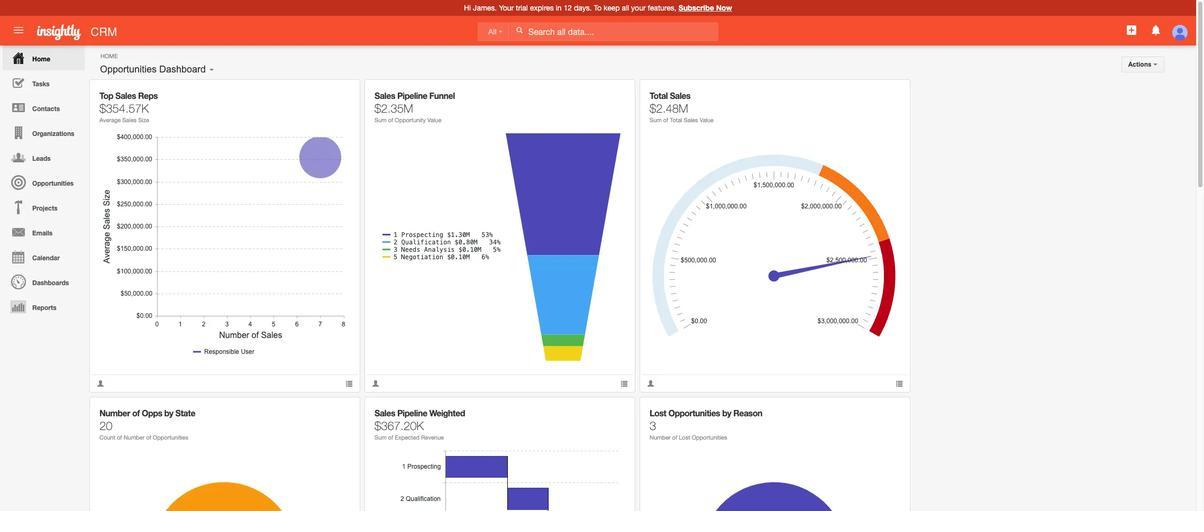 Task type: describe. For each thing, give the bounding box(es) containing it.
all
[[622, 4, 629, 12]]

sales up $354.57k
[[115, 90, 136, 101]]

projects
[[32, 204, 57, 212]]

crm
[[91, 25, 117, 39]]

sales pipeline funnel $2.35m sum of opportunity value
[[375, 90, 455, 123]]

number up 20
[[99, 408, 130, 418]]

of inside lost opportunities by reason 3 number of lost opportunities
[[672, 434, 677, 441]]

of inside "total sales $2.48m sum of total sales value"
[[663, 117, 668, 123]]

number of opps by state 20 count of number of opportunities
[[99, 408, 195, 441]]

count
[[99, 434, 115, 441]]

pipeline for $367.20k
[[397, 408, 427, 418]]

hi james. your trial expires in 12 days. to keep all your features, subscribe now
[[464, 3, 732, 12]]

top sales reps link
[[99, 90, 158, 101]]

your
[[631, 4, 646, 12]]

organizations link
[[3, 120, 85, 145]]

subscribe now link
[[679, 3, 732, 12]]

1 horizontal spatial total
[[670, 117, 682, 123]]

in
[[556, 4, 562, 12]]

3
[[650, 419, 656, 433]]

wrench image for $2.48m
[[888, 87, 896, 95]]

organizations
[[32, 130, 74, 138]]

dashboards link
[[3, 269, 85, 294]]

opportunities inside "opportunities dashboard" button
[[100, 64, 157, 75]]

sales inside sales pipeline funnel $2.35m sum of opportunity value
[[375, 90, 395, 101]]

1 vertical spatial lost
[[679, 434, 690, 441]]

sales inside sales pipeline weighted $367.20k sum of expected revenue
[[375, 408, 395, 418]]

keep
[[604, 4, 620, 12]]

trial
[[516, 4, 528, 12]]

by inside lost opportunities by reason 3 number of lost opportunities
[[722, 408, 731, 418]]

features,
[[648, 4, 677, 12]]

subscribe
[[679, 3, 714, 12]]

opportunities inside opportunities link
[[32, 179, 74, 187]]

wrench image for by
[[888, 405, 896, 412]]

sales down $2.48m
[[684, 117, 698, 123]]

james.
[[473, 4, 497, 12]]

all link
[[478, 22, 510, 41]]

weighted
[[429, 408, 465, 418]]

value for $2.48m
[[700, 117, 714, 123]]

of inside sales pipeline weighted $367.20k sum of expected revenue
[[388, 434, 393, 441]]

$367.20k
[[375, 419, 424, 433]]

calendar
[[32, 254, 60, 262]]

1 horizontal spatial home
[[101, 53, 118, 59]]

sales pipeline weighted $367.20k sum of expected revenue
[[375, 408, 465, 441]]

size
[[138, 117, 149, 123]]

$354.57k
[[99, 102, 149, 115]]

reports link
[[3, 294, 85, 319]]

by inside number of opps by state 20 count of number of opportunities
[[164, 408, 173, 418]]

reps
[[138, 90, 158, 101]]

Search all data.... text field
[[510, 22, 718, 41]]

opportunities link
[[3, 170, 85, 195]]

now
[[716, 3, 732, 12]]

navigation containing home
[[0, 46, 85, 319]]

sum for $2.35m
[[375, 117, 387, 123]]

all
[[488, 27, 497, 36]]

contacts link
[[3, 95, 85, 120]]

actions button
[[1121, 57, 1165, 72]]

of down number of opps by state link
[[146, 434, 151, 441]]

0 horizontal spatial total
[[650, 90, 668, 101]]

sum for $367.20k
[[375, 434, 387, 441]]

revenue
[[421, 434, 444, 441]]

opportunities inside number of opps by state 20 count of number of opportunities
[[153, 434, 188, 441]]



Task type: vqa. For each thing, say whether or not it's contained in the screenshot.
Mobile in the right bottom of the page
no



Task type: locate. For each thing, give the bounding box(es) containing it.
sales pipeline weighted link
[[375, 408, 465, 418]]

number right 'count'
[[124, 434, 145, 441]]

pipeline inside sales pipeline weighted $367.20k sum of expected revenue
[[397, 408, 427, 418]]

0 horizontal spatial home
[[32, 55, 50, 63]]

user image
[[97, 380, 104, 387], [372, 380, 379, 387], [647, 380, 654, 387]]

top
[[99, 90, 113, 101]]

of down $2.48m
[[663, 117, 668, 123]]

total down $2.48m
[[670, 117, 682, 123]]

2 value from the left
[[700, 117, 714, 123]]

average
[[99, 117, 121, 123]]

sum down $2.35m
[[375, 117, 387, 123]]

0 horizontal spatial lost
[[650, 408, 666, 418]]

0 vertical spatial total
[[650, 90, 668, 101]]

sales pipeline funnel link
[[375, 90, 455, 101]]

your
[[499, 4, 514, 12]]

1 vertical spatial total
[[670, 117, 682, 123]]

home
[[101, 53, 118, 59], [32, 55, 50, 63]]

total up $2.48m
[[650, 90, 668, 101]]

sum inside sales pipeline funnel $2.35m sum of opportunity value
[[375, 117, 387, 123]]

of down lost opportunities by reason link
[[672, 434, 677, 441]]

1 value from the left
[[427, 117, 441, 123]]

3 user image from the left
[[647, 380, 654, 387]]

0 horizontal spatial user image
[[97, 380, 104, 387]]

sum
[[375, 117, 387, 123], [650, 117, 662, 123], [375, 434, 387, 441]]

user image up 20
[[97, 380, 104, 387]]

sales down $354.57k
[[122, 117, 137, 123]]

list image
[[896, 380, 903, 387]]

wrench image for opps
[[338, 405, 345, 412]]

notifications image
[[1150, 24, 1162, 37]]

12
[[564, 4, 572, 12]]

0 vertical spatial pipeline
[[397, 90, 427, 101]]

value for funnel
[[427, 117, 441, 123]]

of
[[388, 117, 393, 123], [663, 117, 668, 123], [132, 408, 140, 418], [117, 434, 122, 441], [146, 434, 151, 441], [388, 434, 393, 441], [672, 434, 677, 441]]

home up tasks link
[[32, 55, 50, 63]]

state
[[175, 408, 195, 418]]

of down $2.35m
[[388, 117, 393, 123]]

lost down lost opportunities by reason link
[[679, 434, 690, 441]]

1 by from the left
[[164, 408, 173, 418]]

opportunities dashboard button
[[96, 61, 210, 77]]

wrench image for weighted
[[613, 405, 620, 412]]

0 horizontal spatial by
[[164, 408, 173, 418]]

pipeline inside sales pipeline funnel $2.35m sum of opportunity value
[[397, 90, 427, 101]]

user image for sum
[[647, 380, 654, 387]]

wrench image for reps
[[338, 87, 345, 95]]

total sales link
[[650, 90, 691, 101]]

pipeline up $367.20k
[[397, 408, 427, 418]]

user image up 3
[[647, 380, 654, 387]]

top sales reps $354.57k average sales size
[[99, 90, 158, 123]]

projects link
[[3, 195, 85, 220]]

list image for $2.35m
[[621, 380, 628, 387]]

sales up $367.20k
[[375, 408, 395, 418]]

1 horizontal spatial user image
[[372, 380, 379, 387]]

expires
[[530, 4, 554, 12]]

list image for $354.57k
[[345, 380, 353, 387]]

dashboard
[[159, 64, 206, 75]]

user image up $367.20k
[[372, 380, 379, 387]]

hi
[[464, 4, 471, 12]]

1 horizontal spatial by
[[722, 408, 731, 418]]

opps
[[142, 408, 162, 418]]

1 horizontal spatial value
[[700, 117, 714, 123]]

value inside "total sales $2.48m sum of total sales value"
[[700, 117, 714, 123]]

navigation
[[0, 46, 85, 319]]

contacts
[[32, 105, 60, 113]]

by
[[164, 408, 173, 418], [722, 408, 731, 418]]

total sales $2.48m sum of total sales value
[[650, 90, 714, 123]]

sum down $2.48m
[[650, 117, 662, 123]]

of inside sales pipeline funnel $2.35m sum of opportunity value
[[388, 117, 393, 123]]

sum inside "total sales $2.48m sum of total sales value"
[[650, 117, 662, 123]]

number
[[99, 408, 130, 418], [124, 434, 145, 441], [650, 434, 671, 441]]

value
[[427, 117, 441, 123], [700, 117, 714, 123]]

2 list image from the left
[[621, 380, 628, 387]]

user image for $354.57k
[[97, 380, 104, 387]]

expected
[[395, 434, 420, 441]]

0 horizontal spatial value
[[427, 117, 441, 123]]

1 user image from the left
[[97, 380, 104, 387]]

value inside sales pipeline funnel $2.35m sum of opportunity value
[[427, 117, 441, 123]]

0 vertical spatial lost
[[650, 408, 666, 418]]

leads link
[[3, 145, 85, 170]]

2 pipeline from the top
[[397, 408, 427, 418]]

actions
[[1128, 61, 1153, 68]]

0 horizontal spatial list image
[[345, 380, 353, 387]]

1 horizontal spatial lost
[[679, 434, 690, 441]]

sales up $2.35m
[[375, 90, 395, 101]]

wrench image for funnel
[[613, 87, 620, 95]]

2 by from the left
[[722, 408, 731, 418]]

of left opps
[[132, 408, 140, 418]]

days.
[[574, 4, 592, 12]]

pipeline
[[397, 90, 427, 101], [397, 408, 427, 418]]

by left the reason
[[722, 408, 731, 418]]

sum inside sales pipeline weighted $367.20k sum of expected revenue
[[375, 434, 387, 441]]

pipeline for $2.35m
[[397, 90, 427, 101]]

dashboards
[[32, 279, 69, 287]]

by left state
[[164, 408, 173, 418]]

white image
[[516, 26, 523, 34]]

reason
[[733, 408, 762, 418]]

funnel
[[429, 90, 455, 101]]

number inside lost opportunities by reason 3 number of lost opportunities
[[650, 434, 671, 441]]

2 horizontal spatial user image
[[647, 380, 654, 387]]

20
[[99, 419, 112, 433]]

reports
[[32, 304, 56, 312]]

sales up $2.48m
[[670, 90, 691, 101]]

of right 'count'
[[117, 434, 122, 441]]

1 horizontal spatial list image
[[621, 380, 628, 387]]

number of opps by state link
[[99, 408, 195, 418]]

sum down $367.20k
[[375, 434, 387, 441]]

emails
[[32, 229, 53, 237]]

$2.35m
[[375, 102, 413, 115]]

number down 3
[[650, 434, 671, 441]]

home link
[[3, 46, 85, 70]]

list image
[[345, 380, 353, 387], [621, 380, 628, 387]]

lost up 3
[[650, 408, 666, 418]]

opportunity
[[395, 117, 426, 123]]

wrench image
[[338, 87, 345, 95], [613, 87, 620, 95], [888, 87, 896, 95], [338, 405, 345, 412], [613, 405, 620, 412], [888, 405, 896, 412]]

tasks
[[32, 80, 50, 88]]

sales
[[115, 90, 136, 101], [375, 90, 395, 101], [670, 90, 691, 101], [122, 117, 137, 123], [684, 117, 698, 123], [375, 408, 395, 418]]

tasks link
[[3, 70, 85, 95]]

leads
[[32, 154, 51, 162]]

lost
[[650, 408, 666, 418], [679, 434, 690, 441]]

lost opportunities by reason link
[[650, 408, 762, 418]]

1 vertical spatial pipeline
[[397, 408, 427, 418]]

calendar link
[[3, 244, 85, 269]]

of down $367.20k
[[388, 434, 393, 441]]

emails link
[[3, 220, 85, 244]]

user image for $2.35m
[[372, 380, 379, 387]]

total
[[650, 90, 668, 101], [670, 117, 682, 123]]

opportunities dashboard
[[100, 64, 206, 75]]

opportunities
[[100, 64, 157, 75], [32, 179, 74, 187], [668, 408, 720, 418], [153, 434, 188, 441], [692, 434, 727, 441]]

1 pipeline from the top
[[397, 90, 427, 101]]

$2.48m
[[650, 102, 688, 115]]

pipeline up $2.35m
[[397, 90, 427, 101]]

to
[[594, 4, 602, 12]]

lost opportunities by reason 3 number of lost opportunities
[[650, 408, 762, 441]]

home down crm
[[101, 53, 118, 59]]

1 list image from the left
[[345, 380, 353, 387]]

2 user image from the left
[[372, 380, 379, 387]]



